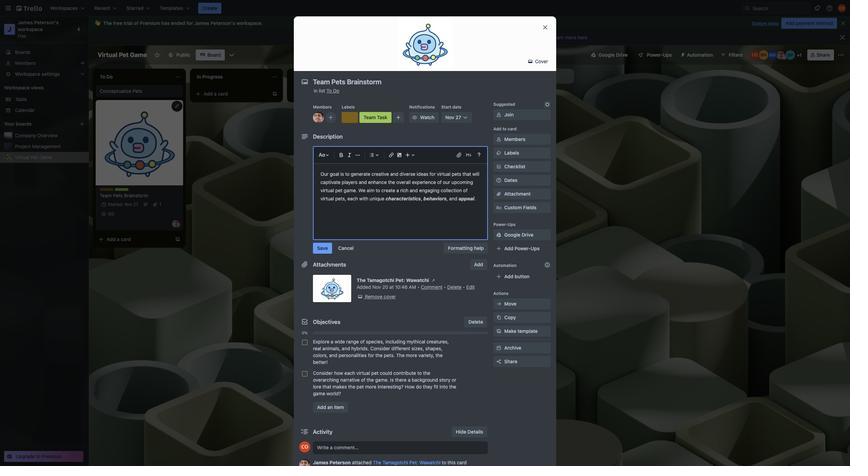 Task type: vqa. For each thing, say whether or not it's contained in the screenshot.
Close dialog icon in the right top of the page
no



Task type: locate. For each thing, give the bounding box(es) containing it.
1 vertical spatial delete
[[468, 319, 483, 325]]

the
[[103, 20, 112, 26], [357, 277, 366, 283], [396, 353, 405, 358], [373, 460, 381, 466]]

banner containing 👋
[[89, 16, 850, 30]]

date
[[452, 105, 461, 110]]

james for james peterson's workspace free
[[18, 19, 33, 25]]

0 vertical spatial share
[[817, 52, 830, 58]]

0 vertical spatial is
[[376, 35, 380, 40]]

your boards with 3 items element
[[4, 120, 69, 128]]

sm image inside automation button
[[677, 50, 687, 59]]

0 vertical spatial drive
[[616, 52, 628, 58]]

consider up overarching
[[313, 370, 333, 376]]

nov
[[399, 104, 407, 109], [445, 114, 454, 120], [125, 202, 132, 207], [372, 284, 381, 290]]

0 horizontal spatial delete
[[447, 284, 462, 290]]

sm image inside join link
[[495, 111, 502, 118]]

0 vertical spatial virtual pet game
[[98, 51, 147, 58]]

1 horizontal spatial 27
[[456, 114, 461, 120]]

the up background
[[423, 370, 430, 376]]

0 horizontal spatial that
[[323, 384, 331, 390]]

pet
[[119, 51, 129, 58], [453, 141, 460, 147], [31, 154, 38, 160]]

explore plans button
[[752, 19, 779, 28]]

1 vertical spatial color: bold lime, title: "team task" element
[[115, 188, 136, 193]]

that left will at the top right of the page
[[463, 171, 471, 177]]

0 vertical spatial james peterson (jamespeterson93) image
[[313, 112, 324, 123]]

team for the topmost color: bold lime, title: "team task" element
[[364, 114, 376, 120]]

copy link
[[493, 312, 551, 323]]

cover
[[534, 58, 548, 64]]

0 horizontal spatial team task
[[115, 188, 136, 193]]

save button
[[313, 243, 332, 254]]

share button left show menu icon
[[807, 50, 834, 60]]

for inside our goal is to generate creative and diverse ideas for virtual pets that will captivate players and enhance the overall experience of our upcoming virtual pet game. we aim to create a rich and engaging collection of virtual pets, each with unique
[[430, 171, 436, 177]]

nov left 30
[[399, 104, 407, 109]]

pet: up 10:46
[[395, 277, 405, 283]]

sm image down added
[[357, 294, 364, 300]]

10:46
[[395, 284, 408, 290]]

0 vertical spatial automation
[[687, 52, 713, 58]]

free
[[113, 20, 122, 26]]

explore plans
[[752, 21, 779, 26]]

1 vertical spatial google
[[504, 232, 520, 238]]

power- inside button
[[647, 52, 663, 58]]

add board image
[[79, 121, 85, 127]]

ups left automation button
[[663, 52, 672, 58]]

2 horizontal spatial james
[[313, 460, 328, 466]]

collection
[[441, 188, 462, 193]]

0 horizontal spatial james
[[18, 19, 33, 25]]

0 horizontal spatial share button
[[493, 356, 551, 367]]

0 horizontal spatial members link
[[0, 58, 89, 69]]

sm image inside the cover link
[[527, 58, 534, 65]]

james left peterson at bottom left
[[313, 460, 328, 466]]

game. down players
[[344, 188, 357, 193]]

1 horizontal spatial james peterson (jamespeterson93) image
[[299, 460, 310, 466]]

overall
[[396, 179, 411, 185]]

pet left could
[[371, 370, 379, 376]]

each up narrative on the bottom
[[344, 370, 355, 376]]

james inside james peterson's workspace free
[[18, 19, 33, 25]]

0 horizontal spatial power-ups
[[493, 222, 516, 227]]

james up free
[[18, 19, 33, 25]]

drive up add power-ups
[[522, 232, 533, 238]]

Explore a wide range of species, including mythical creatures, real animals, and hybrids. Consider different sizes, shapes, colors, and personalities for the pets. The more variety, the better! checkbox
[[302, 340, 308, 345]]

sm image
[[527, 58, 534, 65], [411, 114, 418, 121], [495, 136, 502, 143], [495, 150, 502, 156], [495, 232, 502, 238], [430, 277, 437, 284], [495, 301, 502, 308]]

board left customize views image
[[207, 52, 221, 58]]

sm image left archive
[[495, 345, 502, 352]]

team task for leftmost color: bold lime, title: "team task" element
[[115, 188, 136, 193]]

sm image inside archive 'link'
[[495, 345, 502, 352]]

copy
[[504, 315, 516, 320]]

text styles image
[[318, 151, 326, 159]]

and up overall
[[390, 171, 398, 177]]

is
[[376, 35, 380, 40], [340, 171, 344, 177]]

actions
[[493, 291, 509, 296]]

wawatchi left this
[[419, 460, 441, 466]]

virtual down "captivate"
[[320, 188, 334, 193]]

pet up the pets,
[[335, 188, 342, 193]]

0 vertical spatial pet:
[[395, 277, 405, 283]]

the inside the explore a wide range of species, including mythical creatures, real animals, and hybrids. consider different sizes, shapes, colors, and personalities for the pets. the more variety, the better!
[[396, 353, 405, 358]]

sm image inside labels "link"
[[495, 150, 502, 156]]

nov inside nov 30 checkbox
[[399, 104, 407, 109]]

sm image for labels
[[495, 150, 502, 156]]

customize views image
[[228, 52, 235, 58]]

of inside the explore a wide range of species, including mythical creatures, real animals, and hybrids. consider different sizes, shapes, colors, and personalities for the pets. the more variety, the better!
[[360, 339, 365, 345]]

pets right the 'conceptualize'
[[133, 88, 142, 94]]

for
[[186, 20, 193, 26], [430, 141, 436, 147], [430, 171, 436, 177], [368, 353, 374, 358]]

0 vertical spatial google drive
[[599, 52, 628, 58]]

board right public.
[[413, 35, 427, 40]]

jeremy miller (jeremymiller198) image
[[785, 50, 795, 60]]

👋 the free trial of premium has ended for james peterson's workspace .
[[94, 20, 263, 26]]

securing domain for virtual pet game website
[[391, 141, 460, 153]]

explore for explore plans
[[752, 21, 767, 26]]

members link down 'boards'
[[0, 58, 89, 69]]

1 vertical spatial explore
[[313, 339, 329, 345]]

, down engaging
[[421, 196, 422, 202]]

0 vertical spatial create from template… image
[[272, 91, 277, 97]]

board
[[413, 35, 427, 40], [207, 52, 221, 58]]

2 vertical spatial power-
[[515, 246, 531, 251]]

to up players
[[345, 171, 350, 177]]

1 horizontal spatial more
[[406, 353, 417, 358]]

the down narrative on the bottom
[[348, 384, 355, 390]]

boards link
[[0, 47, 89, 58]]

Write a comment text field
[[313, 442, 488, 454]]

virtual inside board name text field
[[98, 51, 117, 58]]

sm image down add to card
[[495, 136, 502, 143]]

christina overa (christinaovera) image
[[750, 50, 759, 60], [299, 442, 310, 453]]

0 horizontal spatial peterson's
[[34, 19, 59, 25]]

premium left has
[[140, 20, 160, 26]]

,
[[421, 196, 422, 202], [447, 196, 448, 202]]

ups inside button
[[663, 52, 672, 58]]

nov inside nov 27 button
[[445, 114, 454, 120]]

start
[[441, 105, 451, 110]]

1 horizontal spatial color: bold lime, title: "team task" element
[[359, 112, 391, 123]]

virtual down wave "image"
[[98, 51, 117, 58]]

google inside button
[[599, 52, 615, 58]]

0 horizontal spatial google
[[504, 232, 520, 238]]

0 vertical spatial explore
[[752, 21, 767, 26]]

1 left start
[[434, 104, 436, 109]]

sm image down 30
[[411, 114, 418, 121]]

is right goal
[[340, 171, 344, 177]]

wide
[[335, 339, 345, 345]]

team pets brainstorm link
[[100, 192, 179, 199]]

sm image down actions
[[495, 301, 502, 308]]

0 vertical spatial power-ups
[[647, 52, 672, 58]]

comment link
[[421, 284, 442, 290]]

experience
[[412, 179, 436, 185]]

0 horizontal spatial 27
[[133, 202, 138, 207]]

add to card
[[493, 126, 517, 132]]

0 vertical spatial ups
[[663, 52, 672, 58]]

more left interesting?
[[365, 384, 376, 390]]

the inside our goal is to generate creative and diverse ideas for virtual pets that will captivate players and enhance the overall experience of our upcoming virtual pet game. we aim to create a rich and engaging collection of virtual pets, each with unique
[[388, 179, 395, 185]]

share for share button to the left
[[504, 359, 517, 365]]

0 vertical spatial each
[[347, 196, 358, 202]]

color: yellow, title: none image
[[342, 112, 358, 123], [100, 188, 113, 191]]

to right set
[[390, 35, 395, 40]]

sm image down any
[[527, 58, 534, 65]]

share for share button to the right
[[817, 52, 830, 58]]

to do link
[[327, 88, 339, 94]]

sm image inside copy link
[[495, 314, 502, 321]]

each
[[347, 196, 358, 202], [344, 370, 355, 376]]

pets up started:
[[113, 193, 123, 199]]

that down overarching
[[323, 384, 331, 390]]

1 horizontal spatial members
[[313, 105, 332, 110]]

move link
[[493, 299, 551, 310]]

1 horizontal spatial delete
[[468, 319, 483, 325]]

to up background
[[417, 370, 422, 376]]

watch
[[420, 114, 434, 120]]

sm image inside make template "link"
[[495, 328, 502, 335]]

create from template… image
[[175, 237, 180, 242]]

peterson's up boards link
[[34, 19, 59, 25]]

how
[[334, 370, 343, 376]]

ideas
[[417, 171, 428, 177]]

0%
[[302, 331, 308, 335]]

1 horizontal spatial google drive
[[599, 52, 628, 58]]

2 vertical spatial pet
[[357, 384, 364, 390]]

is inside our goal is to generate creative and diverse ideas for virtual pets that will captivate players and enhance the overall experience of our upcoming virtual pet game. we aim to create a rich and engaging collection of virtual pets, each with unique
[[340, 171, 344, 177]]

automation left filters button
[[687, 52, 713, 58]]

started:
[[108, 202, 123, 207]]

at left any
[[521, 35, 526, 40]]

task
[[377, 114, 387, 120], [127, 188, 136, 193]]

sm image right power-ups button
[[677, 50, 687, 59]]

public.
[[396, 35, 412, 40]]

share button down archive 'link'
[[493, 356, 551, 367]]

members down add to card
[[504, 136, 525, 142]]

to inside consider how each virtual pet could contribute to the overarching narrative of the game. is there a background story or lore that makes the pet more interesting? how do they fit into the game world?
[[417, 370, 422, 376]]

ups down custom
[[508, 222, 516, 227]]

is left set
[[376, 35, 380, 40]]

sm image inside checklist link
[[495, 163, 502, 170]]

2 vertical spatial ups
[[531, 246, 540, 251]]

color: bold lime, title: "team task" element down nov 30 checkbox
[[359, 112, 391, 123]]

premium inside upgrade to premium link
[[42, 454, 61, 460]]

for right domain
[[430, 141, 436, 147]]

sizes,
[[411, 346, 424, 352]]

add button
[[504, 274, 530, 279]]

1 horizontal spatial members link
[[493, 134, 551, 145]]

lore
[[313, 384, 321, 390]]

1 vertical spatial virtual
[[437, 141, 451, 147]]

cover
[[384, 294, 396, 300]]

nov 27 button
[[441, 112, 472, 123]]

ben nelson (bennelson96) image
[[759, 50, 768, 60]]

for right ended
[[186, 20, 193, 26]]

the down or
[[449, 384, 456, 390]]

2 vertical spatial james peterson (jamespeterson93) image
[[299, 460, 310, 466]]

sm image up add power-ups link on the bottom right of page
[[495, 232, 502, 238]]

0 vertical spatial pet
[[335, 188, 342, 193]]

james peterson (jamespeterson93) image
[[313, 112, 324, 123], [172, 220, 180, 228], [299, 460, 310, 466]]

automation
[[687, 52, 713, 58], [493, 263, 517, 268]]

1 vertical spatial .
[[474, 196, 476, 202]]

27 down date
[[456, 114, 461, 120]]

ups up add button button
[[531, 246, 540, 251]]

virtual right domain
[[437, 141, 451, 147]]

for inside the explore a wide range of species, including mythical creatures, real animals, and hybrids. consider different sizes, shapes, colors, and personalities for the pets. the more variety, the better!
[[368, 353, 374, 358]]

google drive
[[599, 52, 628, 58], [504, 232, 533, 238]]

banner
[[89, 16, 850, 30]]

2 vertical spatial pet
[[31, 154, 38, 160]]

1 vertical spatial board
[[207, 52, 221, 58]]

add members to card image
[[328, 114, 333, 121]]

1 horizontal spatial consider
[[370, 346, 390, 352]]

premium right upgrade
[[42, 454, 61, 460]]

more down sizes,
[[406, 353, 417, 358]]

1 horizontal spatial share
[[817, 52, 830, 58]]

0 vertical spatial workspace
[[236, 20, 261, 26]]

calendar link
[[15, 107, 85, 114]]

j link
[[4, 24, 15, 35]]

ended
[[171, 20, 185, 26]]

each left with
[[347, 196, 358, 202]]

game.
[[344, 188, 357, 193], [375, 377, 389, 383]]

pet: down write a comment text box
[[409, 460, 418, 466]]

.
[[261, 20, 263, 26], [474, 196, 476, 202]]

item
[[334, 405, 344, 410]]

add a card
[[204, 91, 228, 97], [301, 91, 325, 97], [398, 172, 422, 178], [107, 236, 131, 242]]

0 horizontal spatial .
[[261, 20, 263, 26]]

for inside banner
[[186, 20, 193, 26]]

explore left plans
[[752, 21, 767, 26]]

sm image left "make"
[[495, 328, 502, 335]]

1 horizontal spatial google
[[599, 52, 615, 58]]

sm image left copy
[[495, 314, 502, 321]]

primary element
[[0, 0, 850, 16]]

color: bold lime, title: "team task" element
[[359, 112, 391, 123], [115, 188, 136, 193]]

virtual pet game
[[98, 51, 147, 58], [15, 154, 52, 160]]

attach and insert link image
[[456, 152, 463, 159]]

sm image for watch
[[411, 114, 418, 121]]

0 vertical spatial google
[[599, 52, 615, 58]]

consider down species,
[[370, 346, 390, 352]]

nov left 20
[[372, 284, 381, 290]]

sm image for archive
[[495, 345, 502, 352]]

game down securing on the left top of the page
[[391, 148, 404, 153]]

None text field
[[310, 76, 535, 88]]

virtual pet game down free
[[98, 51, 147, 58]]

2 horizontal spatial ups
[[663, 52, 672, 58]]

1 vertical spatial pets
[[113, 193, 123, 199]]

1 horizontal spatial james
[[194, 20, 209, 26]]

game inside board name text field
[[130, 51, 147, 58]]

virtual down project
[[15, 154, 29, 160]]

1 vertical spatial workspace
[[18, 26, 43, 32]]

the left pets.
[[375, 353, 383, 358]]

at right 20
[[389, 284, 394, 290]]

0 vertical spatial members
[[15, 60, 36, 66]]

team inside team pets brainstorm link
[[100, 193, 112, 199]]

add inside button
[[504, 274, 513, 279]]

pet down project management
[[31, 154, 38, 160]]

image image
[[395, 151, 404, 159]]

diverse
[[400, 171, 415, 177]]

make template link
[[493, 326, 551, 337]]

0 vertical spatial color: yellow, title: none image
[[342, 112, 358, 123]]

0 vertical spatial labels
[[342, 105, 355, 110]]

0 vertical spatial task
[[377, 114, 387, 120]]

checklist
[[504, 164, 525, 169]]

explore inside the explore a wide range of species, including mythical creatures, real animals, and hybrids. consider different sizes, shapes, colors, and personalities for the pets. the more variety, the better!
[[313, 339, 329, 345]]

comment
[[421, 284, 442, 290]]

automation inside button
[[687, 52, 713, 58]]

game inside the securing domain for virtual pet game website
[[391, 148, 404, 153]]

create from template… image
[[272, 91, 277, 97], [466, 173, 472, 178]]

sm image inside watch button
[[411, 114, 418, 121]]

to left this
[[442, 460, 446, 466]]

0 horizontal spatial labels
[[342, 105, 355, 110]]

game. down could
[[375, 377, 389, 383]]

explore inside button
[[752, 21, 767, 26]]

Consider how each virtual pet could contribute to the overarching narrative of the game. Is there a background story or lore that makes the pet more interesting? How do they fit into the game world? checkbox
[[302, 371, 308, 377]]

👋
[[94, 20, 100, 26]]

1 vertical spatial create from template… image
[[466, 173, 472, 178]]

members
[[15, 60, 36, 66], [313, 105, 332, 110], [504, 136, 525, 142]]

add a card button for create from template… image
[[96, 234, 172, 245]]

pet down trial
[[119, 51, 129, 58]]

game
[[130, 51, 147, 58], [391, 148, 404, 153], [39, 154, 52, 160]]

more inside the explore a wide range of species, including mythical creatures, real animals, and hybrids. consider different sizes, shapes, colors, and personalities for the pets. the more variety, the better!
[[406, 353, 417, 358]]

and
[[390, 171, 398, 177], [359, 179, 367, 185], [410, 188, 418, 193], [449, 196, 457, 202], [342, 346, 350, 352], [329, 353, 337, 358]]

labels link
[[493, 148, 551, 159]]

, down collection
[[447, 196, 448, 202]]

template
[[518, 328, 538, 334]]

game
[[313, 391, 325, 397]]

public button
[[164, 50, 194, 60]]

2 horizontal spatial team
[[364, 114, 376, 120]]

pets.
[[384, 353, 395, 358]]

team inside color: bold lime, title: "team task" element
[[364, 114, 376, 120]]

2 horizontal spatial more
[[565, 35, 576, 40]]

game left star or unstar board image
[[130, 51, 147, 58]]

each inside consider how each virtual pet could contribute to the overarching narrative of the game. is there a background story or lore that makes the pet more interesting? how do they fit into the game world?
[[344, 370, 355, 376]]

consider
[[370, 346, 390, 352], [313, 370, 333, 376]]

this board is set to public. board admins can change its visibility setting at any time. learn more here
[[350, 35, 587, 40]]

0 vertical spatial that
[[463, 171, 471, 177]]

workspace views
[[4, 85, 44, 91]]

nov 30
[[399, 104, 413, 109]]

christina overa (christinaovera) image
[[838, 4, 846, 12]]

nov down the 'team pets brainstorm'
[[125, 202, 132, 207]]

of right narrative on the bottom
[[361, 377, 365, 383]]

labels inside "link"
[[504, 150, 519, 156]]

0 horizontal spatial pets
[[113, 193, 123, 199]]

2 horizontal spatial game
[[391, 148, 404, 153]]

Board name text field
[[94, 50, 150, 60]]

1 vertical spatial is
[[340, 171, 344, 177]]

members link up labels "link" at the top right of page
[[493, 134, 551, 145]]

0 horizontal spatial board
[[207, 52, 221, 58]]

0 vertical spatial virtual
[[98, 51, 117, 58]]

sm image left the checklist
[[495, 163, 502, 170]]

team task
[[364, 114, 387, 120], [115, 188, 136, 193]]

0 horizontal spatial ,
[[421, 196, 422, 202]]

1 vertical spatial 27
[[133, 202, 138, 207]]

of up the hybrids.
[[360, 339, 365, 345]]

more inside consider how each virtual pet could contribute to the overarching narrative of the game. is there a background story or lore that makes the pet more interesting? how do they fit into the game world?
[[365, 384, 376, 390]]

0 vertical spatial share button
[[807, 50, 834, 60]]

james inside banner
[[194, 20, 209, 26]]

0 vertical spatial pets
[[133, 88, 142, 94]]

consider inside the explore a wide range of species, including mythical creatures, real animals, and hybrids. consider different sizes, shapes, colors, and personalities for the pets. the more variety, the better!
[[370, 346, 390, 352]]

1 horizontal spatial workspace
[[236, 20, 261, 26]]

sm image left join
[[495, 111, 502, 118]]

that inside our goal is to generate creative and diverse ideas for virtual pets that will captivate players and enhance the overall experience of our upcoming virtual pet game. we aim to create a rich and engaging collection of virtual pets, each with unique
[[463, 171, 471, 177]]

0 vertical spatial more
[[565, 35, 576, 40]]

add a card button for the rightmost create from template… icon
[[387, 170, 463, 181]]

virtual inside consider how each virtual pet could contribute to the overarching narrative of the game. is there a background story or lore that makes the pet more interesting? how do they fit into the game world?
[[356, 370, 370, 376]]

remove
[[365, 294, 382, 300]]

objectives group
[[299, 337, 488, 399]]

sm image inside move link
[[495, 301, 502, 308]]

for right ideas on the top of the page
[[430, 171, 436, 177]]

sm image right open help dialog image
[[495, 150, 502, 156]]

upgrade to premium link
[[4, 451, 83, 462]]

for down the hybrids.
[[368, 353, 374, 358]]

tamagotchi down write a comment text box
[[383, 460, 408, 466]]

share
[[817, 52, 830, 58], [504, 359, 517, 365]]

sm image
[[677, 50, 687, 59], [544, 101, 551, 108], [495, 111, 502, 118], [495, 163, 502, 170], [357, 294, 364, 300], [495, 314, 502, 321], [495, 328, 502, 335], [495, 345, 502, 352]]

Search field
[[750, 3, 810, 13]]

italic ⌘i image
[[345, 151, 354, 159]]

0 horizontal spatial create from template… image
[[272, 91, 277, 97]]

to right aim
[[376, 188, 380, 193]]

of inside banner
[[134, 20, 139, 26]]

1 horizontal spatial virtual pet game
[[98, 51, 147, 58]]

1 horizontal spatial pets
[[133, 88, 142, 94]]

0 horizontal spatial consider
[[313, 370, 333, 376]]

and right 'rich'
[[410, 188, 418, 193]]

sm image for suggested
[[544, 101, 551, 108]]

0 horizontal spatial premium
[[42, 454, 61, 460]]

the right the 👋
[[103, 20, 112, 26]]

they
[[423, 384, 433, 390]]

plans
[[768, 21, 779, 26]]

more left here
[[565, 35, 576, 40]]

the right attached
[[373, 460, 381, 466]]

automation up add button
[[493, 263, 517, 268]]

1 vertical spatial premium
[[42, 454, 61, 460]]

0 horizontal spatial color: bold lime, title: "team task" element
[[115, 188, 136, 193]]

to
[[390, 35, 395, 40], [502, 126, 507, 132], [345, 171, 350, 177], [376, 188, 380, 193], [417, 370, 422, 376], [36, 454, 41, 460], [442, 460, 446, 466]]



Task type: describe. For each thing, give the bounding box(es) containing it.
explore for explore a wide range of species, including mythical creatures, real animals, and hybrids. consider different sizes, shapes, colors, and personalities for the pets. the more variety, the better!
[[313, 339, 329, 345]]

make template
[[504, 328, 538, 334]]

edit card image
[[174, 103, 180, 109]]

consider inside consider how each virtual pet could contribute to the overarching narrative of the game. is there a background story or lore that makes the pet more interesting? how do they fit into the game world?
[[313, 370, 333, 376]]

table
[[15, 96, 27, 102]]

the right narrative on the bottom
[[367, 377, 374, 383]]

team for leftmost color: bold lime, title: "team task" element
[[115, 188, 125, 193]]

virtual inside the securing domain for virtual pet game website
[[437, 141, 451, 147]]

set
[[382, 35, 389, 40]]

objectives
[[313, 319, 340, 325]]

1 right jeremy miller (jeremymiller198) image
[[800, 53, 802, 58]]

1 vertical spatial members
[[313, 105, 332, 110]]

is for set
[[376, 35, 380, 40]]

hide details link
[[452, 427, 487, 438]]

add a card button for the left create from template… icon
[[193, 88, 269, 99]]

0 horizontal spatial task
[[127, 188, 136, 193]]

game. inside consider how each virtual pet could contribute to the overarching narrative of the game. is there a background story or lore that makes the pet more interesting? how do they fit into the game world?
[[375, 377, 389, 383]]

watch button
[[409, 112, 439, 123]]

james peterson (jamespeterson93) image
[[777, 50, 786, 60]]

open information menu image
[[826, 5, 833, 12]]

do
[[333, 88, 339, 94]]

public
[[176, 52, 190, 58]]

premium inside banner
[[140, 20, 160, 26]]

+
[[797, 53, 800, 58]]

2 vertical spatial game
[[39, 154, 52, 160]]

0 vertical spatial delete
[[447, 284, 462, 290]]

sm image for automation
[[677, 50, 687, 59]]

2 horizontal spatial pet
[[371, 370, 379, 376]]

sm image for move
[[495, 301, 502, 308]]

add payment method button
[[781, 18, 837, 29]]

this
[[350, 35, 360, 40]]

team for team pets brainstorm link
[[100, 193, 112, 199]]

behaviors
[[423, 196, 447, 202]]

to down join
[[502, 126, 507, 132]]

0 horizontal spatial automation
[[493, 263, 517, 268]]

there
[[395, 377, 407, 383]]

notifications
[[409, 105, 435, 110]]

virtual up our on the right
[[437, 171, 450, 177]]

1 vertical spatial at
[[389, 284, 394, 290]]

upgrade
[[16, 454, 35, 460]]

1 horizontal spatial task
[[377, 114, 387, 120]]

payment
[[796, 20, 815, 26]]

star or unstar board image
[[155, 52, 160, 58]]

shapes,
[[425, 346, 443, 352]]

suggested
[[493, 102, 515, 107]]

will
[[472, 171, 479, 177]]

1 horizontal spatial at
[[521, 35, 526, 40]]

rich
[[400, 188, 408, 193]]

1 vertical spatial power-ups
[[493, 222, 516, 227]]

0 horizontal spatial james peterson (jamespeterson93) image
[[172, 220, 180, 228]]

Main content area, start typing to enter text. text field
[[320, 170, 481, 203]]

has
[[161, 20, 170, 26]]

google drive inside button
[[599, 52, 628, 58]]

0 vertical spatial color: bold lime, title: "team task" element
[[359, 112, 391, 123]]

a inside our goal is to generate creative and diverse ideas for virtual pets that will captivate players and enhance the overall experience of our upcoming virtual pet game. we aim to create a rich and engaging collection of virtual pets, each with unique
[[396, 188, 399, 193]]

0 horizontal spatial members
[[15, 60, 36, 66]]

overview
[[37, 133, 58, 138]]

appeal
[[459, 196, 474, 202]]

and down collection
[[449, 196, 457, 202]]

add inside button
[[786, 20, 794, 26]]

sm image for copy
[[495, 314, 502, 321]]

add button
[[470, 259, 487, 270]]

different
[[391, 346, 410, 352]]

attachment button
[[493, 189, 551, 200]]

virtual left the pets,
[[320, 196, 334, 202]]

time.
[[537, 35, 549, 40]]

1 vertical spatial members link
[[493, 134, 551, 145]]

sm image for join
[[495, 111, 502, 118]]

conceptualize
[[100, 88, 131, 94]]

james for james peterson attached the tamagotchi pet: wawatchi to this card
[[313, 460, 328, 466]]

bold ⌘b image
[[337, 151, 345, 159]]

animals,
[[322, 346, 341, 352]]

lists image
[[368, 151, 376, 159]]

pets for team
[[113, 193, 123, 199]]

workspace inside james peterson's workspace free
[[18, 26, 43, 32]]

power-ups inside button
[[647, 52, 672, 58]]

dates button
[[493, 175, 551, 186]]

open help dialog image
[[475, 151, 483, 159]]

peterson
[[330, 460, 351, 466]]

help
[[474, 245, 484, 251]]

securing
[[391, 141, 410, 147]]

fit
[[434, 384, 438, 390]]

1 vertical spatial delete link
[[464, 317, 487, 328]]

team pets brainstorm
[[100, 193, 148, 199]]

0 vertical spatial members link
[[0, 58, 89, 69]]

drive inside button
[[616, 52, 628, 58]]

company
[[15, 133, 36, 138]]

the down shapes,
[[436, 353, 443, 358]]

of inside consider how each virtual pet could contribute to the overarching narrative of the game. is there a background story or lore that makes the pet more interesting? how do they fit into the game world?
[[361, 377, 365, 383]]

sm image for google drive
[[495, 232, 502, 238]]

and down wide
[[342, 346, 350, 352]]

pet inside board name text field
[[119, 51, 129, 58]]

game. inside our goal is to generate creative and diverse ideas for virtual pets that will captivate players and enhance the overall experience of our upcoming virtual pet game. we aim to create a rich and engaging collection of virtual pets, each with unique
[[344, 188, 357, 193]]

story
[[439, 377, 450, 383]]

pets for conceptualize
[[133, 88, 142, 94]]

description
[[313, 134, 343, 140]]

cancel
[[338, 245, 354, 251]]

conceptualize pets link
[[100, 88, 179, 95]]

0 horizontal spatial ups
[[508, 222, 516, 227]]

sm image for members
[[495, 136, 502, 143]]

started: nov 27
[[108, 202, 138, 207]]

hybrids.
[[351, 346, 369, 352]]

save
[[317, 245, 328, 251]]

search image
[[745, 5, 750, 11]]

1 vertical spatial christina overa (christinaovera) image
[[299, 442, 310, 453]]

link image
[[387, 151, 395, 159]]

0 vertical spatial board
[[413, 35, 427, 40]]

for inside the securing domain for virtual pet game website
[[430, 141, 436, 147]]

0 vertical spatial wawatchi
[[406, 277, 429, 283]]

2 vertical spatial members
[[504, 136, 525, 142]]

company overview
[[15, 133, 58, 138]]

explore a wide range of species, including mythical creatures, real animals, and hybrids. consider different sizes, shapes, colors, and personalities for the pets. the more variety, the better!
[[313, 339, 449, 365]]

wave image
[[94, 20, 100, 26]]

a inside the explore a wide range of species, including mythical creatures, real animals, and hybrids. consider different sizes, shapes, colors, and personalities for the pets. the more variety, the better!
[[331, 339, 333, 345]]

1 down website
[[409, 157, 411, 162]]

our goal is to generate creative and diverse ideas for virtual pets that will captivate players and enhance the overall experience of our upcoming virtual pet game. we aim to create a rich and engaging collection of virtual pets, each with unique
[[320, 171, 481, 202]]

0 notifications image
[[813, 4, 821, 12]]

0 horizontal spatial pet
[[31, 154, 38, 160]]

and down animals,
[[329, 353, 337, 358]]

creative
[[372, 171, 389, 177]]

any
[[527, 35, 535, 40]]

of left our on the right
[[437, 179, 442, 185]]

that inside consider how each virtual pet could contribute to the overarching narrative of the game. is there a background story or lore that makes the pet more interesting? how do they fit into the game world?
[[323, 384, 331, 390]]

1 horizontal spatial share button
[[807, 50, 834, 60]]

peterson's inside banner
[[210, 20, 235, 26]]

sm image up comment
[[430, 277, 437, 284]]

1 vertical spatial drive
[[522, 232, 533, 238]]

domain
[[412, 141, 428, 147]]

the tamagotchi pet: wawatchi
[[357, 277, 429, 283]]

table link
[[15, 96, 85, 103]]

1 vertical spatial tamagotchi
[[383, 460, 408, 466]]

overarching
[[313, 377, 339, 383]]

editor toolbar toolbar
[[316, 150, 485, 161]]

sm image for make template
[[495, 328, 502, 335]]

we
[[358, 188, 365, 193]]

more formatting image
[[354, 151, 362, 159]]

1 horizontal spatial power-
[[515, 246, 531, 251]]

. inside main content area, start typing to enter text. "text box"
[[474, 196, 476, 202]]

activity
[[313, 429, 333, 435]]

0 horizontal spatial pet:
[[395, 277, 405, 283]]

a inside consider how each virtual pet could contribute to the overarching narrative of the game. is there a background story or lore that makes the pet more interesting? how do they fit into the game world?
[[408, 377, 410, 383]]

contribute
[[393, 370, 416, 376]]

the inside banner
[[103, 20, 112, 26]]

workspace
[[4, 85, 30, 91]]

project management
[[15, 144, 61, 149]]

Nov 30 checkbox
[[391, 102, 415, 110]]

show menu image
[[837, 52, 844, 58]]

sm image for checklist
[[495, 163, 502, 170]]

company overview link
[[15, 132, 85, 139]]

pet inside our goal is to generate creative and diverse ideas for virtual pets that will captivate players and enhance the overall experience of our upcoming virtual pet game. we aim to create a rich and engaging collection of virtual pets, each with unique
[[335, 188, 342, 193]]

website
[[405, 148, 423, 153]]

27 inside nov 27 button
[[456, 114, 461, 120]]

1 horizontal spatial pet:
[[409, 460, 418, 466]]

2 , from the left
[[447, 196, 448, 202]]

1 , from the left
[[421, 196, 422, 202]]

colors,
[[313, 353, 328, 358]]

1 horizontal spatial create from template… image
[[466, 173, 472, 178]]

of up appeal on the top of page
[[463, 188, 468, 193]]

virtual pet game link
[[15, 154, 85, 161]]

1 vertical spatial power-
[[493, 222, 508, 227]]

boards
[[15, 49, 31, 55]]

project
[[15, 144, 31, 149]]

2 horizontal spatial james peterson (jamespeterson93) image
[[313, 112, 324, 123]]

characteristics , behaviors , and appeal .
[[386, 196, 476, 202]]

your
[[4, 121, 15, 127]]

virtual pet game inside 'virtual pet game' link
[[15, 154, 52, 160]]

0 vertical spatial tamagotchi
[[367, 277, 394, 283]]

enhance
[[368, 179, 387, 185]]

range
[[346, 339, 359, 345]]

pets,
[[335, 196, 346, 202]]

the up added
[[357, 277, 366, 283]]

mythical
[[407, 339, 425, 345]]

1 down team pets brainstorm link
[[159, 202, 161, 207]]

added
[[357, 284, 371, 290]]

team task for the topmost color: bold lime, title: "team task" element
[[364, 114, 387, 120]]

dates
[[504, 177, 517, 183]]

admins
[[429, 35, 446, 40]]

project management link
[[15, 143, 85, 150]]

pet inside the securing domain for virtual pet game website
[[453, 141, 460, 147]]

each inside our goal is to generate creative and diverse ideas for virtual pets that will captivate players and enhance the overall experience of our upcoming virtual pet game. we aim to create a rich and engaging collection of virtual pets, each with unique
[[347, 196, 358, 202]]

/
[[111, 211, 112, 217]]

1 vertical spatial wawatchi
[[419, 460, 441, 466]]

is for to
[[340, 171, 344, 177]]

peterson's inside james peterson's workspace free
[[34, 19, 59, 25]]

0 horizontal spatial virtual
[[15, 154, 29, 160]]

1 horizontal spatial christina overa (christinaovera) image
[[750, 50, 759, 60]]

background
[[412, 377, 438, 383]]

view markdown image
[[465, 152, 472, 159]]

1 vertical spatial color: yellow, title: none image
[[100, 188, 113, 191]]

and up we
[[359, 179, 367, 185]]

cancel button
[[334, 243, 358, 254]]

1 horizontal spatial color: yellow, title: none image
[[342, 112, 358, 123]]

add payment method
[[786, 20, 833, 26]]

virtual pet game inside board name text field
[[98, 51, 147, 58]]

sm image for remove cover
[[357, 294, 364, 300]]

0 horizontal spatial delete link
[[447, 284, 462, 290]]

gary orlando (garyorlando) image
[[768, 50, 777, 60]]

in
[[314, 88, 318, 94]]

pets
[[452, 171, 461, 177]]

to
[[327, 88, 332, 94]]

custom
[[504, 205, 522, 210]]

james peterson's workspace free
[[18, 19, 60, 39]]

added nov 20 at 10:46 am
[[357, 284, 416, 290]]

1 vertical spatial google drive
[[504, 232, 533, 238]]

to right upgrade
[[36, 454, 41, 460]]

variety,
[[418, 353, 434, 358]]



